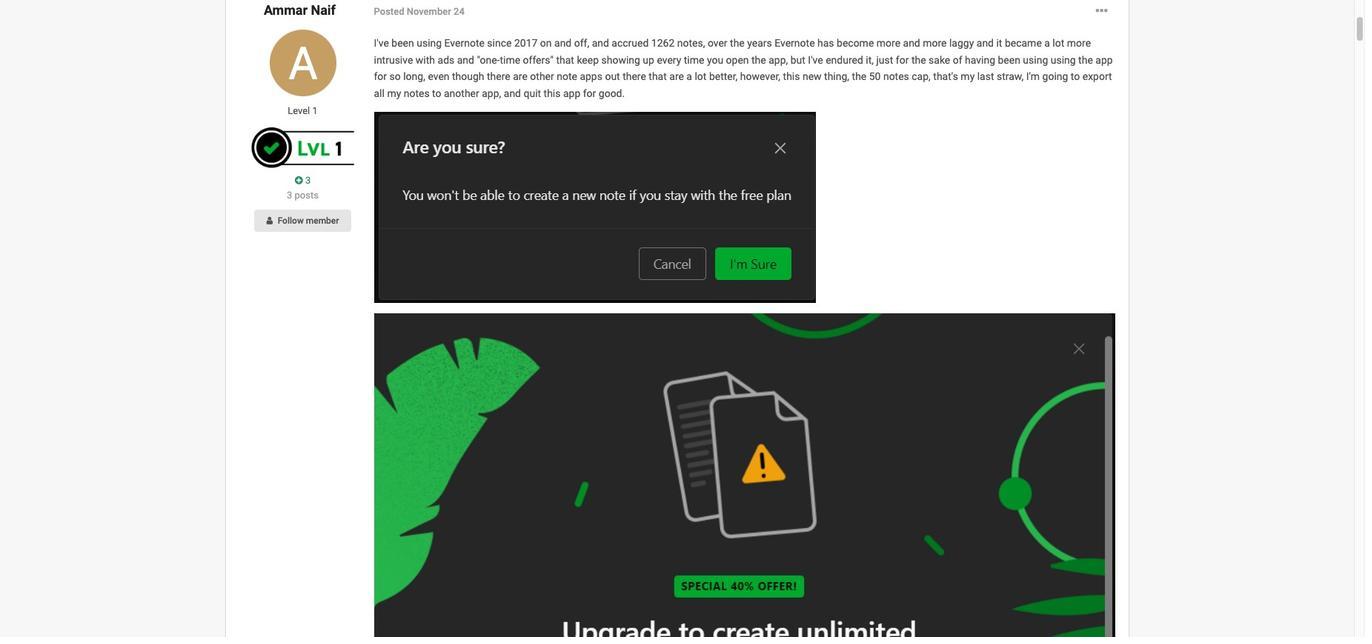 Task type: vqa. For each thing, say whether or not it's contained in the screenshot.
And
yes



Task type: locate. For each thing, give the bounding box(es) containing it.
apps
[[580, 71, 603, 82]]

0 horizontal spatial notes
[[404, 87, 430, 99]]

i've up intrusive
[[374, 37, 389, 49]]

50
[[870, 71, 881, 82]]

user image
[[267, 217, 273, 226]]

more up export on the right of page
[[1068, 37, 1092, 49]]

app down note
[[564, 87, 581, 99]]

1 horizontal spatial for
[[583, 87, 596, 99]]

keep
[[577, 54, 599, 66]]

0 horizontal spatial evernote
[[445, 37, 485, 49]]

1 horizontal spatial this
[[784, 71, 800, 82]]

became
[[1005, 37, 1042, 49]]

naif
[[311, 3, 336, 18]]

lot left better,
[[695, 71, 707, 82]]

3
[[303, 175, 311, 186], [287, 190, 292, 201]]

follow
[[278, 216, 304, 226]]

0 horizontal spatial this
[[544, 87, 561, 99]]

screenshot 2023-11-25 112636.png image
[[374, 112, 816, 303]]

there down ""one-"
[[487, 71, 511, 82]]

more up just
[[877, 37, 901, 49]]

0 vertical spatial notes
[[884, 71, 910, 82]]

with
[[416, 54, 435, 66]]

1 horizontal spatial my
[[961, 71, 975, 82]]

0 vertical spatial been
[[392, 37, 414, 49]]

0 horizontal spatial been
[[392, 37, 414, 49]]

evernote up but
[[775, 37, 815, 49]]

time down since
[[500, 54, 521, 66]]

level 1
[[288, 105, 318, 116]]

1 vertical spatial app
[[564, 87, 581, 99]]

i've
[[374, 37, 389, 49], [809, 54, 824, 66]]

for left the so
[[374, 71, 387, 82]]

3 left posts at the left
[[287, 190, 292, 201]]

follow member link
[[255, 210, 351, 232]]

that down up
[[649, 71, 667, 82]]

1 vertical spatial lot
[[695, 71, 707, 82]]

0 horizontal spatial to
[[432, 87, 442, 99]]

3 link
[[295, 174, 311, 188]]

3 up posts at the left
[[303, 175, 311, 186]]

1 horizontal spatial there
[[623, 71, 647, 82]]

the up open
[[730, 37, 745, 49]]

2 horizontal spatial using
[[1051, 54, 1076, 66]]

app,
[[769, 54, 788, 66], [482, 87, 502, 99]]

0 horizontal spatial using
[[417, 37, 442, 49]]

straw,
[[997, 71, 1024, 82]]

1 horizontal spatial i've
[[809, 54, 824, 66]]

of
[[953, 54, 963, 66]]

i'm
[[1027, 71, 1040, 82]]

been
[[392, 37, 414, 49], [998, 54, 1021, 66]]

app, down the though
[[482, 87, 502, 99]]

1 horizontal spatial notes
[[884, 71, 910, 82]]

0 horizontal spatial app,
[[482, 87, 502, 99]]

that
[[556, 54, 575, 66], [649, 71, 667, 82]]

more options... image
[[1097, 3, 1108, 20]]

i've been using evernote since 2017 on and off, and accrued 1262 notes, over the years evernote has become more and more laggy and it became a lot more intrusive with ads and "one-time offers" that keep showing up every time you open the app, but i've endured it, just for the sake of having been using using the app for so long, even though there are other note apps out there that are a lot better, however, this new thing, the 50 notes cap, that's my last straw, i'm going to export all my notes to another app, and quit this app for good.
[[374, 37, 1114, 99]]

0 vertical spatial this
[[784, 71, 800, 82]]

1 horizontal spatial app
[[1096, 54, 1114, 66]]

0 vertical spatial for
[[896, 54, 909, 66]]

years
[[748, 37, 773, 49]]

evernote up the ads
[[445, 37, 485, 49]]

1 vertical spatial 3
[[287, 190, 292, 201]]

just
[[877, 54, 894, 66]]

another
[[444, 87, 480, 99]]

1 time from the left
[[500, 54, 521, 66]]

there down showing
[[623, 71, 647, 82]]

there
[[487, 71, 511, 82], [623, 71, 647, 82]]

and
[[555, 37, 572, 49], [592, 37, 609, 49], [904, 37, 921, 49], [977, 37, 994, 49], [457, 54, 475, 66], [504, 87, 521, 99]]

app up export on the right of page
[[1096, 54, 1114, 66]]

intrusive
[[374, 54, 413, 66]]

my
[[961, 71, 975, 82], [387, 87, 401, 99]]

more up sake
[[923, 37, 947, 49]]

using up "i'm"
[[1024, 54, 1049, 66]]

2 there from the left
[[623, 71, 647, 82]]

and up "cap,"
[[904, 37, 921, 49]]

0 horizontal spatial my
[[387, 87, 401, 99]]

are
[[513, 71, 528, 82], [670, 71, 684, 82]]

lot up going
[[1053, 37, 1065, 49]]

1262
[[652, 37, 675, 49]]

using up with at top left
[[417, 37, 442, 49]]

though
[[452, 71, 485, 82]]

out
[[605, 71, 620, 82]]

more
[[877, 37, 901, 49], [923, 37, 947, 49], [1068, 37, 1092, 49]]

screenshot 2023-11-25 112620.png image
[[374, 314, 1116, 638]]

new
[[803, 71, 822, 82]]

this down other on the left
[[544, 87, 561, 99]]

open
[[726, 54, 749, 66]]

this down but
[[784, 71, 800, 82]]

this
[[784, 71, 800, 82], [544, 87, 561, 99]]

3 for 3 posts
[[287, 190, 292, 201]]

a
[[1045, 37, 1051, 49], [687, 71, 693, 82]]

app, left but
[[769, 54, 788, 66]]

up
[[643, 54, 655, 66]]

0 horizontal spatial lot
[[695, 71, 707, 82]]

time
[[500, 54, 521, 66], [684, 54, 705, 66]]

accrued
[[612, 37, 649, 49]]

0 vertical spatial i've
[[374, 37, 389, 49]]

2 horizontal spatial more
[[1068, 37, 1092, 49]]

and right on
[[555, 37, 572, 49]]

1 horizontal spatial evernote
[[775, 37, 815, 49]]

offers"
[[523, 54, 554, 66]]

that up note
[[556, 54, 575, 66]]

1 horizontal spatial to
[[1071, 71, 1081, 82]]

1 vertical spatial i've
[[809, 54, 824, 66]]

ammar
[[264, 3, 308, 18]]

has
[[818, 37, 835, 49]]

having
[[966, 54, 996, 66]]

are down every
[[670, 71, 684, 82]]

notes down just
[[884, 71, 910, 82]]

1 vertical spatial for
[[374, 71, 387, 82]]

to down even
[[432, 87, 442, 99]]

using up going
[[1051, 54, 1076, 66]]

for down the apps
[[583, 87, 596, 99]]

the up "cap,"
[[912, 54, 927, 66]]

0 horizontal spatial there
[[487, 71, 511, 82]]

notes
[[884, 71, 910, 82], [404, 87, 430, 99]]

1 horizontal spatial time
[[684, 54, 705, 66]]

and left it
[[977, 37, 994, 49]]

1 horizontal spatial app,
[[769, 54, 788, 66]]

the
[[730, 37, 745, 49], [752, 54, 767, 66], [912, 54, 927, 66], [1079, 54, 1094, 66], [852, 71, 867, 82]]

my left the last
[[961, 71, 975, 82]]

1 horizontal spatial more
[[923, 37, 947, 49]]

evernote
[[445, 37, 485, 49], [775, 37, 815, 49]]

been up straw,
[[998, 54, 1021, 66]]

1 horizontal spatial are
[[670, 71, 684, 82]]

to
[[1071, 71, 1081, 82], [432, 87, 442, 99]]

been up intrusive
[[392, 37, 414, 49]]

0 horizontal spatial are
[[513, 71, 528, 82]]

my right all
[[387, 87, 401, 99]]

1 horizontal spatial a
[[1045, 37, 1051, 49]]

2 vertical spatial for
[[583, 87, 596, 99]]

for
[[896, 54, 909, 66], [374, 71, 387, 82], [583, 87, 596, 99]]

notes,
[[678, 37, 706, 49]]

2 time from the left
[[684, 54, 705, 66]]

that's
[[934, 71, 959, 82]]

"one-
[[477, 54, 500, 66]]

lot
[[1053, 37, 1065, 49], [695, 71, 707, 82]]

long,
[[404, 71, 426, 82]]

notes down long,
[[404, 87, 430, 99]]

quit
[[524, 87, 541, 99]]

level
[[288, 105, 310, 116]]

1 horizontal spatial 3
[[303, 175, 311, 186]]

using
[[417, 37, 442, 49], [1024, 54, 1049, 66], [1051, 54, 1076, 66]]

0 vertical spatial lot
[[1053, 37, 1065, 49]]

to right going
[[1071, 71, 1081, 82]]

a right became
[[1045, 37, 1051, 49]]

1 vertical spatial been
[[998, 54, 1021, 66]]

0 horizontal spatial more
[[877, 37, 901, 49]]

0 vertical spatial my
[[961, 71, 975, 82]]

off,
[[574, 37, 590, 49]]

are up quit
[[513, 71, 528, 82]]

app
[[1096, 54, 1114, 66], [564, 87, 581, 99]]

0 horizontal spatial time
[[500, 54, 521, 66]]

i've up new
[[809, 54, 824, 66]]

0 horizontal spatial i've
[[374, 37, 389, 49]]

showing
[[602, 54, 641, 66]]

2017
[[515, 37, 538, 49]]

0 horizontal spatial that
[[556, 54, 575, 66]]

0 horizontal spatial for
[[374, 71, 387, 82]]

for right just
[[896, 54, 909, 66]]

you
[[707, 54, 724, 66]]

posted november 24
[[374, 6, 465, 17]]

2 horizontal spatial for
[[896, 54, 909, 66]]

0 vertical spatial a
[[1045, 37, 1051, 49]]

all
[[374, 87, 385, 99]]

0 horizontal spatial a
[[687, 71, 693, 82]]

since
[[487, 37, 512, 49]]

1 vertical spatial that
[[649, 71, 667, 82]]

1 vertical spatial this
[[544, 87, 561, 99]]

the down years at the right top of page
[[752, 54, 767, 66]]

0 horizontal spatial 3
[[287, 190, 292, 201]]

1 vertical spatial to
[[432, 87, 442, 99]]

1 horizontal spatial lot
[[1053, 37, 1065, 49]]

1 vertical spatial notes
[[404, 87, 430, 99]]

time down notes,
[[684, 54, 705, 66]]

1 vertical spatial my
[[387, 87, 401, 99]]

0 vertical spatial 3
[[303, 175, 311, 186]]

a down notes,
[[687, 71, 693, 82]]



Task type: describe. For each thing, give the bounding box(es) containing it.
good.
[[599, 87, 625, 99]]

going
[[1043, 71, 1069, 82]]

24
[[454, 6, 465, 17]]

laggy
[[950, 37, 975, 49]]

better,
[[710, 71, 738, 82]]

last
[[978, 71, 995, 82]]

1 horizontal spatial that
[[649, 71, 667, 82]]

however,
[[741, 71, 781, 82]]

posts
[[295, 190, 319, 201]]

0 vertical spatial app
[[1096, 54, 1114, 66]]

on
[[540, 37, 552, 49]]

endured
[[826, 54, 864, 66]]

ammar naif image
[[270, 29, 336, 96]]

1 there from the left
[[487, 71, 511, 82]]

0 horizontal spatial app
[[564, 87, 581, 99]]

plus circle image
[[295, 176, 303, 185]]

sake
[[929, 54, 951, 66]]

2 evernote from the left
[[775, 37, 815, 49]]

export
[[1083, 71, 1113, 82]]

every
[[657, 54, 682, 66]]

follow member
[[278, 216, 339, 226]]

1 are from the left
[[513, 71, 528, 82]]

1 horizontal spatial been
[[998, 54, 1021, 66]]

other
[[530, 71, 555, 82]]

3 for 3
[[303, 175, 311, 186]]

member
[[306, 216, 339, 226]]

november
[[407, 6, 451, 17]]

0 vertical spatial app,
[[769, 54, 788, 66]]

it,
[[866, 54, 874, 66]]

posted
[[374, 6, 405, 17]]

even
[[428, 71, 450, 82]]

and right off,
[[592, 37, 609, 49]]

and left quit
[[504, 87, 521, 99]]

ammar naif
[[264, 3, 336, 18]]

cap,
[[912, 71, 931, 82]]

0 vertical spatial to
[[1071, 71, 1081, 82]]

2 more from the left
[[923, 37, 947, 49]]

1 more from the left
[[877, 37, 901, 49]]

it
[[997, 37, 1003, 49]]

but
[[791, 54, 806, 66]]

1
[[313, 105, 318, 116]]

1 vertical spatial app,
[[482, 87, 502, 99]]

ads
[[438, 54, 455, 66]]

thing,
[[825, 71, 850, 82]]

note
[[557, 71, 578, 82]]

and up the though
[[457, 54, 475, 66]]

2 are from the left
[[670, 71, 684, 82]]

3 posts
[[287, 190, 319, 201]]

become
[[837, 37, 875, 49]]

ammar naif link
[[264, 3, 336, 18]]

0 vertical spatial that
[[556, 54, 575, 66]]

so
[[390, 71, 401, 82]]

1 evernote from the left
[[445, 37, 485, 49]]

3 more from the left
[[1068, 37, 1092, 49]]

the up export on the right of page
[[1079, 54, 1094, 66]]

1 horizontal spatial using
[[1024, 54, 1049, 66]]

over
[[708, 37, 728, 49]]

1 vertical spatial a
[[687, 71, 693, 82]]

the left 50
[[852, 71, 867, 82]]



